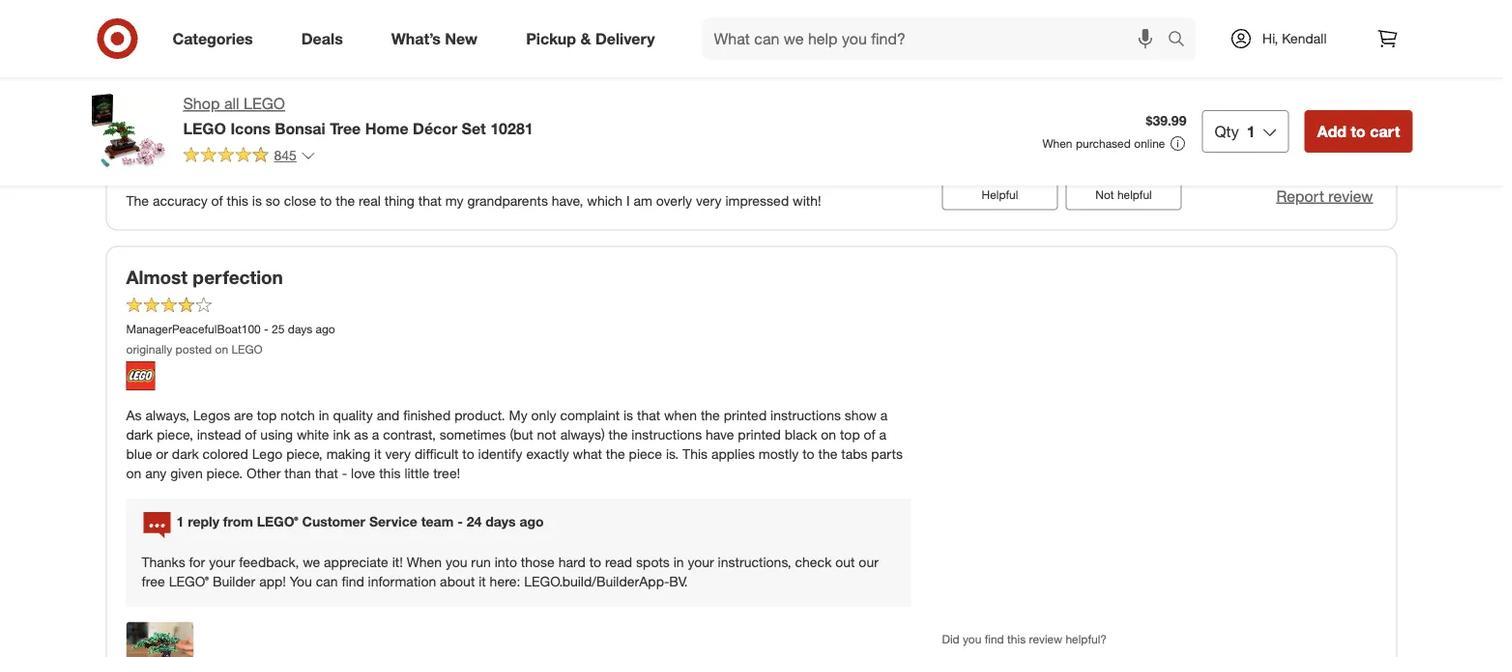 Task type: vqa. For each thing, say whether or not it's contained in the screenshot.
rightmost you
yes



Task type: locate. For each thing, give the bounding box(es) containing it.
the left real
[[336, 192, 355, 209]]

0 vertical spatial ago
[[204, 107, 223, 121]]

to right add
[[1351, 122, 1366, 141]]

days up notch
[[288, 321, 312, 336]]

review left helpful.
[[1038, 152, 1072, 167]]

1
[[1247, 122, 1255, 141], [942, 152, 948, 167], [176, 513, 184, 530]]

0 horizontal spatial 1
[[176, 513, 184, 530]]

almost perfection
[[126, 267, 283, 289]]

1 vertical spatial review
[[1328, 187, 1373, 206]]

report review button
[[1276, 185, 1373, 207]]

of right accuracy
[[211, 192, 223, 209]]

pickup & delivery link
[[510, 17, 679, 60]]

1 horizontal spatial did
[[1116, 152, 1133, 167]]

perfection
[[192, 267, 283, 289]]

0 vertical spatial days
[[176, 107, 200, 121]]

to up lego.build/builderapp- at left bottom
[[589, 554, 601, 571]]

in
[[319, 407, 329, 424], [673, 554, 684, 571]]

that left the my on the left top
[[418, 192, 442, 209]]

lego® down for
[[169, 573, 209, 590]]

originally posted on lego down jink - 25 days ago
[[126, 127, 263, 142]]

a up parts
[[879, 426, 886, 443]]

2 vertical spatial days
[[485, 513, 516, 530]]

of down are
[[245, 426, 257, 443]]

lego down 'managerpeacefulboat100 - 25 days ago'
[[231, 342, 263, 356]]

when up '1 guest found this review helpful. did you?'
[[1042, 136, 1072, 151]]

25 for nostalgia
[[160, 107, 173, 121]]

posted down managerpeacefulboat100
[[175, 342, 212, 356]]

1 horizontal spatial very
[[696, 192, 722, 209]]

1 horizontal spatial that
[[418, 192, 442, 209]]

2 horizontal spatial ago
[[519, 513, 544, 530]]

find left helpful?
[[985, 632, 1004, 646]]

1 vertical spatial posted
[[175, 342, 212, 356]]

0 horizontal spatial find
[[342, 573, 364, 590]]

1 horizontal spatial it
[[479, 573, 486, 590]]

0 vertical spatial when
[[1042, 136, 1072, 151]]

is left so
[[252, 192, 262, 209]]

it down run
[[479, 573, 486, 590]]

1 horizontal spatial dark
[[172, 445, 199, 462]]

1 vertical spatial ago
[[316, 321, 335, 336]]

accuracy
[[153, 192, 208, 209]]

lego down 'shop'
[[183, 119, 226, 138]]

1 vertical spatial top
[[840, 426, 860, 443]]

this right found
[[1017, 152, 1035, 167]]

0 horizontal spatial ago
[[204, 107, 223, 121]]

1 horizontal spatial find
[[985, 632, 1004, 646]]

what's new
[[391, 29, 478, 48]]

2 vertical spatial that
[[315, 465, 338, 482]]

my
[[445, 192, 463, 209]]

sometimes
[[439, 426, 506, 443]]

$39.99
[[1146, 112, 1186, 129]]

0 horizontal spatial very
[[385, 445, 411, 462]]

when
[[1042, 136, 1072, 151], [407, 554, 442, 571]]

show
[[845, 407, 877, 424]]

- left love
[[342, 465, 347, 482]]

as
[[354, 426, 368, 443]]

0 horizontal spatial is
[[252, 192, 262, 209]]

this for the
[[227, 192, 248, 209]]

originally down jink at the left top of page
[[126, 127, 172, 142]]

find
[[342, 573, 364, 590], [985, 632, 1004, 646]]

piece, up than
[[286, 445, 323, 462]]

it inside thanks for your feedback, we appreciate it! when you run into those hard to read spots in your instructions, check out our free lego® builder app! you can find information about it here: lego.build/builderapp-bv.
[[479, 573, 486, 590]]

originally posted on lego for nostalgia
[[126, 127, 263, 142]]

1 horizontal spatial top
[[840, 426, 860, 443]]

on down 'managerpeacefulboat100 - 25 days ago'
[[215, 342, 228, 356]]

instructions up is. in the left bottom of the page
[[632, 426, 702, 443]]

1 vertical spatial days
[[288, 321, 312, 336]]

helpful
[[1117, 188, 1152, 202]]

ago left all at left
[[204, 107, 223, 121]]

image of lego icons bonsai tree home décor set 10281 image
[[90, 93, 168, 170]]

1 for 1 guest found this review helpful. did you?
[[942, 152, 948, 167]]

in up bv.
[[673, 554, 684, 571]]

printed up have
[[724, 407, 767, 424]]

qty
[[1214, 122, 1239, 141]]

originally
[[126, 127, 172, 142], [126, 342, 172, 356]]

finished
[[403, 407, 451, 424]]

the
[[126, 192, 149, 209]]

0 vertical spatial instructions
[[770, 407, 841, 424]]

0 horizontal spatial lego®
[[169, 573, 209, 590]]

appreciate
[[324, 554, 388, 571]]

little
[[404, 465, 429, 482]]

1 left guest
[[942, 152, 948, 167]]

grandparents
[[467, 192, 548, 209]]

is inside as always, legos are top notch in quality and finished product. my only complaint is that when the printed instructions show a dark piece, instead of using white ink as a contrast, sometimes (but not always) the instructions have printed black on top of a blue or dark colored lego piece, making it very difficult to identify exactly what the piece is. this applies mostly to the tabs parts on any given piece. other than that - love this little tree!
[[623, 407, 633, 424]]

of down show
[[864, 426, 875, 443]]

1 vertical spatial 25
[[272, 321, 285, 336]]

0 vertical spatial 1
[[1247, 122, 1255, 141]]

2 posted from the top
[[175, 342, 212, 356]]

25 down 'perfection'
[[272, 321, 285, 336]]

to right close at the top
[[320, 192, 332, 209]]

1 vertical spatial that
[[637, 407, 660, 424]]

icons
[[230, 119, 270, 138]]

review right report
[[1328, 187, 1373, 206]]

on right black
[[821, 426, 836, 443]]

0 horizontal spatial piece,
[[157, 426, 193, 443]]

0 vertical spatial you
[[446, 554, 467, 571]]

read
[[605, 554, 632, 571]]

1 horizontal spatial days
[[288, 321, 312, 336]]

- inside as always, legos are top notch in quality and finished product. my only complaint is that when the printed instructions show a dark piece, instead of using white ink as a contrast, sometimes (but not always) the instructions have printed black on top of a blue or dark colored lego piece, making it very difficult to identify exactly what the piece is. this applies mostly to the tabs parts on any given piece. other than that - love this little tree!
[[342, 465, 347, 482]]

2 originally from the top
[[126, 342, 172, 356]]

did
[[1116, 152, 1133, 167], [942, 632, 960, 646]]

0 vertical spatial posted
[[175, 127, 212, 142]]

categories
[[173, 29, 253, 48]]

0 vertical spatial is
[[252, 192, 262, 209]]

posted for nostalgia
[[175, 127, 212, 142]]

online
[[1134, 136, 1165, 151]]

originally down managerpeacefulboat100
[[126, 342, 172, 356]]

it up love
[[374, 445, 381, 462]]

10281
[[490, 119, 533, 138]]

helpful button
[[942, 180, 1058, 210]]

notch
[[281, 407, 315, 424]]

tree
[[330, 119, 361, 138]]

0 horizontal spatial days
[[176, 107, 200, 121]]

1 left reply
[[176, 513, 184, 530]]

0 horizontal spatial did
[[942, 632, 960, 646]]

impressed
[[725, 192, 789, 209]]

the right what
[[606, 445, 625, 462]]

to inside button
[[1351, 122, 1366, 141]]

originally posted on lego
[[126, 127, 263, 142], [126, 342, 263, 356]]

1 horizontal spatial 25
[[272, 321, 285, 336]]

dark up blue
[[126, 426, 153, 443]]

ink
[[333, 426, 350, 443]]

0 vertical spatial in
[[319, 407, 329, 424]]

what's
[[391, 29, 441, 48]]

0 vertical spatial originally
[[126, 127, 172, 142]]

- right jink at the left top of page
[[152, 107, 156, 121]]

1 posted from the top
[[175, 127, 212, 142]]

1 horizontal spatial ago
[[316, 321, 335, 336]]

0 horizontal spatial instructions
[[632, 426, 702, 443]]

0 horizontal spatial it
[[374, 445, 381, 462]]

to down black
[[802, 445, 814, 462]]

originally posted on lego down managerpeacefulboat100
[[126, 342, 263, 356]]

days left all at left
[[176, 107, 200, 121]]

1 vertical spatial is
[[623, 407, 633, 424]]

this
[[683, 445, 708, 462]]

1 vertical spatial originally posted on lego
[[126, 342, 263, 356]]

2 originally posted on lego from the top
[[126, 342, 263, 356]]

0 horizontal spatial top
[[257, 407, 277, 424]]

very down contrast,
[[385, 445, 411, 462]]

0 vertical spatial did
[[1116, 152, 1133, 167]]

top up tabs
[[840, 426, 860, 443]]

i
[[626, 192, 630, 209]]

dark up given
[[172, 445, 199, 462]]

find down appreciate on the left of page
[[342, 573, 364, 590]]

hard
[[558, 554, 586, 571]]

1 horizontal spatial in
[[673, 554, 684, 571]]

piece, down always,
[[157, 426, 193, 443]]

1 right qty
[[1247, 122, 1255, 141]]

pickup & delivery
[[526, 29, 655, 48]]

1 horizontal spatial is
[[623, 407, 633, 424]]

applies
[[711, 445, 755, 462]]

0 horizontal spatial you
[[446, 554, 467, 571]]

2 vertical spatial ago
[[519, 513, 544, 530]]

1 vertical spatial piece,
[[286, 445, 323, 462]]

with!
[[793, 192, 821, 209]]

0 horizontal spatial your
[[209, 554, 235, 571]]

printed up mostly
[[738, 426, 781, 443]]

0 vertical spatial it
[[374, 445, 381, 462]]

1 vertical spatial lego®
[[169, 573, 209, 590]]

that
[[418, 192, 442, 209], [637, 407, 660, 424], [315, 465, 338, 482]]

purchased
[[1076, 136, 1131, 151]]

1 originally from the top
[[126, 127, 172, 142]]

1 vertical spatial when
[[407, 554, 442, 571]]

shop all lego lego icons bonsai tree home décor set 10281
[[183, 94, 533, 138]]

0 vertical spatial very
[[696, 192, 722, 209]]

1 horizontal spatial your
[[688, 554, 714, 571]]

always)
[[560, 426, 605, 443]]

in inside thanks for your feedback, we appreciate it! when you run into those hard to read spots in your instructions, check out our free lego® builder app! you can find information about it here: lego.build/builderapp-bv.
[[673, 554, 684, 571]]

top
[[257, 407, 277, 424], [840, 426, 860, 443]]

lego® inside thanks for your feedback, we appreciate it! when you run into those hard to read spots in your instructions, check out our free lego® builder app! you can find information about it here: lego.build/builderapp-bv.
[[169, 573, 209, 590]]

0 horizontal spatial in
[[319, 407, 329, 424]]

1 horizontal spatial piece,
[[286, 445, 323, 462]]

What can we help you find? suggestions appear below search field
[[702, 17, 1173, 60]]

1 horizontal spatial of
[[245, 426, 257, 443]]

is right complaint
[[623, 407, 633, 424]]

it
[[374, 445, 381, 462], [479, 573, 486, 590]]

posted down jink - 25 days ago
[[175, 127, 212, 142]]

1 vertical spatial 1
[[942, 152, 948, 167]]

making
[[326, 445, 370, 462]]

found
[[984, 152, 1014, 167]]

piece.
[[206, 465, 243, 482]]

are
[[234, 407, 253, 424]]

1 vertical spatial you
[[963, 632, 981, 646]]

not
[[537, 426, 557, 443]]

2 horizontal spatial that
[[637, 407, 660, 424]]

a
[[880, 407, 888, 424], [372, 426, 379, 443], [879, 426, 886, 443]]

2 vertical spatial 1
[[176, 513, 184, 530]]

and
[[377, 407, 399, 424]]

0 vertical spatial lego®
[[257, 513, 298, 530]]

1 vertical spatial in
[[673, 554, 684, 571]]

1 vertical spatial printed
[[738, 426, 781, 443]]

in up white on the left bottom of page
[[319, 407, 329, 424]]

2 vertical spatial review
[[1029, 632, 1062, 646]]

that left when
[[637, 407, 660, 424]]

ago up the quality
[[316, 321, 335, 336]]

0 vertical spatial find
[[342, 573, 364, 590]]

run
[[471, 554, 491, 571]]

review inside button
[[1328, 187, 1373, 206]]

1 vertical spatial instructions
[[632, 426, 702, 443]]

on left the icons
[[215, 127, 228, 142]]

this for 1
[[1017, 152, 1035, 167]]

&
[[580, 29, 591, 48]]

this right love
[[379, 465, 401, 482]]

when inside thanks for your feedback, we appreciate it! when you run into those hard to read spots in your instructions, check out our free lego® builder app! you can find information about it here: lego.build/builderapp-bv.
[[407, 554, 442, 571]]

0 vertical spatial originally posted on lego
[[126, 127, 263, 142]]

1 horizontal spatial 1
[[942, 152, 948, 167]]

lego
[[244, 94, 285, 113], [183, 119, 226, 138], [231, 127, 263, 142], [231, 342, 263, 356]]

1 for 1 reply from lego® customer service team - 24 days ago
[[176, 513, 184, 530]]

review for helpful.
[[1038, 152, 1072, 167]]

not helpful button
[[1066, 180, 1182, 210]]

1 originally posted on lego from the top
[[126, 127, 263, 142]]

this left so
[[227, 192, 248, 209]]

0 horizontal spatial 25
[[160, 107, 173, 121]]

to
[[1351, 122, 1366, 141], [320, 192, 332, 209], [462, 445, 474, 462], [802, 445, 814, 462], [589, 554, 601, 571]]

lego® right from
[[257, 513, 298, 530]]

am
[[634, 192, 652, 209]]

1 vertical spatial originally
[[126, 342, 172, 356]]

when right it! at the left
[[407, 554, 442, 571]]

ago up those
[[519, 513, 544, 530]]

your up bv.
[[688, 554, 714, 571]]

very right "overly"
[[696, 192, 722, 209]]

top up using in the left bottom of the page
[[257, 407, 277, 424]]

1 vertical spatial very
[[385, 445, 411, 462]]

app!
[[259, 573, 286, 590]]

0 vertical spatial 25
[[160, 107, 173, 121]]

2 horizontal spatial days
[[485, 513, 516, 530]]

your up the "builder"
[[209, 554, 235, 571]]

the
[[336, 192, 355, 209], [701, 407, 720, 424], [609, 426, 628, 443], [606, 445, 625, 462], [818, 445, 837, 462]]

this left helpful?
[[1007, 632, 1026, 646]]

very inside as always, legos are top notch in quality and finished product. my only complaint is that when the printed instructions show a dark piece, instead of using white ink as a contrast, sometimes (but not always) the instructions have printed black on top of a blue or dark colored lego piece, making it very difficult to identify exactly what the piece is. this applies mostly to the tabs parts on any given piece. other than that - love this little tree!
[[385, 445, 411, 462]]

days right 24
[[485, 513, 516, 530]]

0 horizontal spatial when
[[407, 554, 442, 571]]

my
[[509, 407, 527, 424]]

25 right jink at the left top of page
[[160, 107, 173, 121]]

the left tabs
[[818, 445, 837, 462]]

find inside thanks for your feedback, we appreciate it! when you run into those hard to read spots in your instructions, check out our free lego® builder app! you can find information about it here: lego.build/builderapp-bv.
[[342, 573, 364, 590]]

customer
[[302, 513, 365, 530]]

originally for nostalgia
[[126, 127, 172, 142]]

0 vertical spatial review
[[1038, 152, 1072, 167]]

1 vertical spatial it
[[479, 573, 486, 590]]

that right than
[[315, 465, 338, 482]]

pickup
[[526, 29, 576, 48]]

review left helpful?
[[1029, 632, 1062, 646]]

1 horizontal spatial when
[[1042, 136, 1072, 151]]

check
[[795, 554, 832, 571]]

instructions up black
[[770, 407, 841, 424]]

0 vertical spatial dark
[[126, 426, 153, 443]]



Task type: describe. For each thing, give the bounding box(es) containing it.
posted for almost perfection
[[175, 342, 212, 356]]

team
[[421, 513, 454, 530]]

difficult
[[415, 445, 459, 462]]

kendall
[[1282, 30, 1327, 47]]

you inside thanks for your feedback, we appreciate it! when you run into those hard to read spots in your instructions, check out our free lego® builder app! you can find information about it here: lego.build/builderapp-bv.
[[446, 554, 467, 571]]

1 reply from lego® customer service team - 24 days ago
[[176, 513, 544, 530]]

this for did
[[1007, 632, 1026, 646]]

all
[[224, 94, 239, 113]]

which
[[587, 192, 623, 209]]

from
[[223, 513, 253, 530]]

it!
[[392, 554, 403, 571]]

0 vertical spatial top
[[257, 407, 277, 424]]

ago for almost perfection
[[316, 321, 335, 336]]

thanks for your feedback, we appreciate it! when you run into those hard to read spots in your instructions, check out our free lego® builder app! you can find information about it here: lego.build/builderapp-bv.
[[142, 554, 878, 590]]

to down sometimes
[[462, 445, 474, 462]]

(but
[[510, 426, 533, 443]]

about
[[440, 573, 475, 590]]

bonsai
[[275, 119, 325, 138]]

hi,
[[1262, 30, 1278, 47]]

close
[[284, 192, 316, 209]]

add to cart
[[1317, 122, 1400, 141]]

helpful
[[982, 188, 1018, 202]]

other
[[247, 465, 281, 482]]

our
[[859, 554, 878, 571]]

the up have
[[701, 407, 720, 424]]

only
[[531, 407, 556, 424]]

feedback,
[[239, 554, 299, 571]]

not helpful
[[1095, 188, 1152, 202]]

managerpeacefulboat100 - 25 days ago
[[126, 321, 335, 336]]

quality
[[333, 407, 373, 424]]

mostly
[[759, 445, 799, 462]]

what
[[573, 445, 602, 462]]

the accuracy of this is so close to the real thing that my grandparents have, which i am overly very impressed with!
[[126, 192, 821, 209]]

2 horizontal spatial 1
[[1247, 122, 1255, 141]]

1 horizontal spatial you
[[963, 632, 981, 646]]

1 vertical spatial did
[[942, 632, 960, 646]]

black
[[785, 426, 817, 443]]

set
[[462, 119, 486, 138]]

25 for almost perfection
[[272, 321, 285, 336]]

overly
[[656, 192, 692, 209]]

we
[[303, 554, 320, 571]]

helpful?
[[1066, 632, 1107, 646]]

2 your from the left
[[688, 554, 714, 571]]

1 vertical spatial find
[[985, 632, 1004, 646]]

not
[[1095, 188, 1114, 202]]

legos
[[193, 407, 230, 424]]

the down complaint
[[609, 426, 628, 443]]

1 guest found this review helpful. did you?
[[942, 152, 1161, 167]]

complaint
[[560, 407, 620, 424]]

2 horizontal spatial of
[[864, 426, 875, 443]]

home
[[365, 119, 408, 138]]

0 vertical spatial that
[[418, 192, 442, 209]]

review for helpful?
[[1029, 632, 1062, 646]]

piece
[[629, 445, 662, 462]]

ago for nostalgia
[[204, 107, 223, 121]]

report review
[[1276, 187, 1373, 206]]

1 vertical spatial dark
[[172, 445, 199, 462]]

into
[[495, 554, 517, 571]]

white
[[297, 426, 329, 443]]

bv.
[[669, 573, 688, 590]]

what's new link
[[375, 17, 502, 60]]

originally for almost perfection
[[126, 342, 172, 356]]

information
[[368, 573, 436, 590]]

a right as
[[372, 426, 379, 443]]

in inside as always, legos are top notch in quality and finished product. my only complaint is that when the printed instructions show a dark piece, instead of using white ink as a contrast, sometimes (but not always) the instructions have printed black on top of a blue or dark colored lego piece, making it very difficult to identify exactly what the piece is. this applies mostly to the tabs parts on any given piece. other than that - love this little tree!
[[319, 407, 329, 424]]

deals
[[301, 29, 343, 48]]

search button
[[1159, 17, 1205, 64]]

1 horizontal spatial instructions
[[770, 407, 841, 424]]

using
[[260, 426, 293, 443]]

days for nostalgia
[[176, 107, 200, 121]]

thanks
[[142, 554, 185, 571]]

1 your from the left
[[209, 554, 235, 571]]

or
[[156, 445, 168, 462]]

love
[[351, 465, 375, 482]]

nostalgia
[[126, 52, 209, 74]]

real
[[359, 192, 381, 209]]

originally posted on lego for almost perfection
[[126, 342, 263, 356]]

845 link
[[183, 146, 316, 168]]

days for almost perfection
[[288, 321, 312, 336]]

it inside as always, legos are top notch in quality and finished product. my only complaint is that when the printed instructions show a dark piece, instead of using white ink as a contrast, sometimes (but not always) the instructions have printed black on top of a blue or dark colored lego piece, making it very difficult to identify exactly what the piece is. this applies mostly to the tabs parts on any given piece. other than that - love this little tree!
[[374, 445, 381, 462]]

add to cart button
[[1305, 110, 1413, 153]]

categories link
[[156, 17, 277, 60]]

guest review image 1 of 1, zoom in image
[[126, 622, 194, 657]]

0 horizontal spatial dark
[[126, 426, 153, 443]]

exactly
[[526, 445, 569, 462]]

décor
[[413, 119, 457, 138]]

report
[[1276, 187, 1324, 206]]

1 horizontal spatial lego®
[[257, 513, 298, 530]]

0 horizontal spatial that
[[315, 465, 338, 482]]

reply
[[188, 513, 219, 530]]

have,
[[552, 192, 583, 209]]

on down blue
[[126, 465, 141, 482]]

delivery
[[595, 29, 655, 48]]

shop
[[183, 94, 220, 113]]

0 vertical spatial printed
[[724, 407, 767, 424]]

thing
[[384, 192, 415, 209]]

- down 'perfection'
[[264, 321, 268, 336]]

instead
[[197, 426, 241, 443]]

lego up the icons
[[244, 94, 285, 113]]

any
[[145, 465, 167, 482]]

jink
[[126, 107, 149, 121]]

guest
[[952, 152, 981, 167]]

add
[[1317, 122, 1347, 141]]

did you find this review helpful?
[[942, 632, 1107, 646]]

- left 24
[[457, 513, 463, 530]]

for
[[189, 554, 205, 571]]

to inside thanks for your feedback, we appreciate it! when you run into those hard to read spots in your instructions, check out our free lego® builder app! you can find information about it here: lego.build/builderapp-bv.
[[589, 554, 601, 571]]

those
[[521, 554, 555, 571]]

out
[[835, 554, 855, 571]]

builder
[[213, 573, 255, 590]]

lego up 845 'link'
[[231, 127, 263, 142]]

when purchased online
[[1042, 136, 1165, 151]]

this inside as always, legos are top notch in quality and finished product. my only complaint is that when the printed instructions show a dark piece, instead of using white ink as a contrast, sometimes (but not always) the instructions have printed black on top of a blue or dark colored lego piece, making it very difficult to identify exactly what the piece is. this applies mostly to the tabs parts on any given piece. other than that - love this little tree!
[[379, 465, 401, 482]]

a right show
[[880, 407, 888, 424]]

0 horizontal spatial of
[[211, 192, 223, 209]]

helpful.
[[1075, 152, 1112, 167]]

as
[[126, 407, 142, 424]]

when
[[664, 407, 697, 424]]

search
[[1159, 31, 1205, 50]]

have
[[706, 426, 734, 443]]

tree!
[[433, 465, 460, 482]]

given
[[170, 465, 203, 482]]

0 vertical spatial piece,
[[157, 426, 193, 443]]



